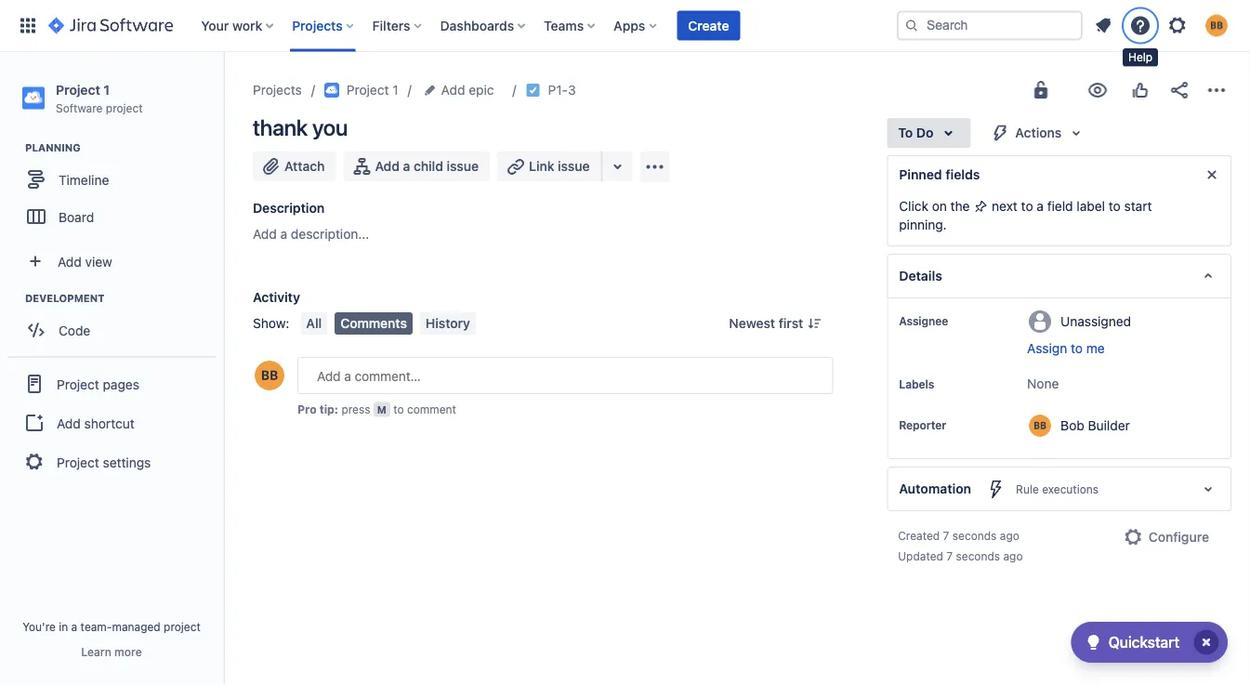 Task type: locate. For each thing, give the bounding box(es) containing it.
add app image
[[644, 156, 666, 178]]

add inside add view "dropdown button"
[[58, 254, 82, 269]]

project 1 link
[[324, 79, 398, 101]]

project for project 1
[[347, 82, 389, 98]]

add inside add a child issue button
[[375, 158, 400, 174]]

add inside add shortcut button
[[57, 415, 81, 431]]

projects inside popup button
[[292, 18, 343, 33]]

actions
[[1015, 125, 1062, 140]]

your profile and settings image
[[1206, 14, 1228, 37]]

created 7 seconds ago updated 7 seconds ago
[[898, 529, 1023, 562]]

field
[[1047, 198, 1073, 214]]

you
[[312, 114, 348, 140]]

menu bar
[[297, 312, 480, 335]]

seconds
[[953, 529, 997, 542], [956, 549, 1000, 562]]

settings
[[103, 454, 151, 470]]

hide message image
[[1201, 164, 1223, 186]]

sidebar navigation image
[[203, 74, 244, 112]]

add down description
[[253, 226, 277, 242]]

thank
[[253, 114, 308, 140]]

seconds right 'created' on the right bottom
[[953, 529, 997, 542]]

1 horizontal spatial issue
[[558, 158, 590, 174]]

pinning.
[[899, 217, 947, 232]]

add shortcut button
[[7, 405, 216, 442]]

banner containing your work
[[0, 0, 1250, 52]]

1 up timeline link
[[103, 82, 110, 97]]

help
[[1128, 51, 1153, 64]]

pro tip: press m to comment
[[297, 402, 456, 415]]

0 vertical spatial projects
[[292, 18, 343, 33]]

your work
[[201, 18, 262, 33]]

2 issue from the left
[[558, 158, 590, 174]]

project
[[56, 82, 100, 97], [347, 82, 389, 98], [57, 376, 99, 392], [57, 454, 99, 470]]

to do
[[898, 125, 934, 140]]

7 right 'created' on the right bottom
[[943, 529, 949, 542]]

project pages
[[57, 376, 139, 392]]

0 horizontal spatial project
[[106, 101, 143, 114]]

software
[[56, 101, 103, 114]]

project up add shortcut
[[57, 376, 99, 392]]

add left view
[[58, 254, 82, 269]]

1 horizontal spatial 1
[[393, 82, 398, 98]]

your work button
[[195, 11, 281, 40]]

project down add shortcut
[[57, 454, 99, 470]]

check image
[[1083, 631, 1105, 653]]

development image
[[3, 287, 25, 310]]

shortcut
[[84, 415, 135, 431]]

projects link
[[253, 79, 302, 101]]

timeline link
[[9, 161, 214, 198]]

project inside the project settings 'link'
[[57, 454, 99, 470]]

next to a field label to start pinning.
[[899, 198, 1152, 232]]

issue
[[447, 158, 479, 174], [558, 158, 590, 174]]

jira software image
[[48, 14, 173, 37], [48, 14, 173, 37]]

banner
[[0, 0, 1250, 52]]

no restrictions image
[[1030, 79, 1052, 101]]

project inside project 1 software project
[[106, 101, 143, 114]]

1 right the project 1 image
[[393, 82, 398, 98]]

create button
[[677, 11, 740, 40]]

1 inside project 1 link
[[393, 82, 398, 98]]

dashboards button
[[435, 11, 533, 40]]

project 1 image
[[324, 83, 339, 98]]

executions
[[1042, 482, 1099, 495]]

p1-3
[[548, 82, 576, 98]]

created
[[898, 529, 940, 542]]

epic
[[469, 82, 494, 98]]

bob
[[1061, 417, 1085, 433]]

share image
[[1168, 79, 1191, 101]]

add left child
[[375, 158, 400, 174]]

0 horizontal spatial issue
[[447, 158, 479, 174]]

2 1 from the left
[[393, 82, 398, 98]]

1 horizontal spatial project
[[164, 620, 201, 633]]

comments button
[[335, 312, 413, 335]]

project inside project 1 link
[[347, 82, 389, 98]]

project right managed
[[164, 620, 201, 633]]

me
[[1086, 341, 1105, 356]]

project right software at the top
[[106, 101, 143, 114]]

vote options: no one has voted for this issue yet. image
[[1129, 79, 1152, 101]]

project
[[106, 101, 143, 114], [164, 620, 201, 633]]

newest first image
[[807, 316, 822, 331]]

add left epic
[[441, 82, 465, 98]]

task image
[[526, 83, 540, 98]]

1 vertical spatial projects
[[253, 82, 302, 98]]

group containing project pages
[[7, 356, 216, 488]]

automation
[[899, 481, 971, 496]]

project up software at the top
[[56, 82, 100, 97]]

the
[[951, 198, 970, 214]]

project right the project 1 image
[[347, 82, 389, 98]]

a left child
[[403, 158, 410, 174]]

1
[[103, 82, 110, 97], [393, 82, 398, 98]]

assign
[[1027, 341, 1067, 356]]

team-
[[81, 620, 112, 633]]

projects up thank
[[253, 82, 302, 98]]

1 vertical spatial project
[[164, 620, 201, 633]]

0 vertical spatial project
[[106, 101, 143, 114]]

attach
[[284, 158, 325, 174]]

1 for project 1 software project
[[103, 82, 110, 97]]

add epic
[[441, 82, 494, 98]]

issue right child
[[447, 158, 479, 174]]

project for project 1 software project
[[56, 82, 100, 97]]

group
[[7, 356, 216, 488]]

comment
[[407, 402, 456, 415]]

p1-
[[548, 82, 568, 98]]

dismiss quickstart image
[[1192, 627, 1221, 657]]

help tooltip
[[1123, 48, 1158, 67]]

1 for project 1
[[393, 82, 398, 98]]

1 1 from the left
[[103, 82, 110, 97]]

7
[[943, 529, 949, 542], [946, 549, 953, 562]]

add inside add epic popup button
[[441, 82, 465, 98]]

ago
[[1000, 529, 1019, 542], [1003, 549, 1023, 562]]

to left me
[[1071, 341, 1083, 356]]

project inside project pages link
[[57, 376, 99, 392]]

issue right link
[[558, 158, 590, 174]]

Search field
[[897, 11, 1083, 40]]

1 inside project 1 software project
[[103, 82, 110, 97]]

board
[[59, 209, 94, 224]]

bob builder
[[1061, 417, 1130, 433]]

project inside project 1 software project
[[56, 82, 100, 97]]

add left the shortcut
[[57, 415, 81, 431]]

7 right updated
[[946, 549, 953, 562]]

issue inside "button"
[[558, 158, 590, 174]]

settings image
[[1167, 14, 1189, 37]]

work
[[232, 18, 262, 33]]

a left field
[[1037, 198, 1044, 214]]

link issue
[[529, 158, 590, 174]]

child
[[414, 158, 443, 174]]

history
[[426, 316, 470, 331]]

profile image of bob builder image
[[255, 361, 284, 390]]

add a child issue
[[375, 158, 479, 174]]

you're
[[22, 620, 56, 633]]

to right next
[[1021, 198, 1033, 214]]

0 horizontal spatial 1
[[103, 82, 110, 97]]

projects up the project 1 image
[[292, 18, 343, 33]]

newest first
[[729, 316, 803, 331]]

seconds right updated
[[956, 549, 1000, 562]]

1 issue from the left
[[447, 158, 479, 174]]

projects
[[292, 18, 343, 33], [253, 82, 302, 98]]

reporter
[[899, 418, 946, 431]]

add
[[441, 82, 465, 98], [375, 158, 400, 174], [253, 226, 277, 242], [58, 254, 82, 269], [57, 415, 81, 431]]



Task type: describe. For each thing, give the bounding box(es) containing it.
project for project settings
[[57, 454, 99, 470]]

0 vertical spatial ago
[[1000, 529, 1019, 542]]

details element
[[887, 254, 1232, 298]]

apps button
[[608, 11, 664, 40]]

rule executions
[[1016, 482, 1099, 495]]

add epic button
[[421, 79, 500, 101]]

pages
[[103, 376, 139, 392]]

issue inside button
[[447, 158, 479, 174]]

project 1 software project
[[56, 82, 143, 114]]

watch options: you are not watching this issue, 0 people watching image
[[1087, 79, 1109, 101]]

add for add view
[[58, 254, 82, 269]]

rule
[[1016, 482, 1039, 495]]

all
[[306, 316, 322, 331]]

thank you
[[253, 114, 348, 140]]

click
[[899, 198, 929, 214]]

projects button
[[286, 11, 361, 40]]

assign to me button
[[1027, 339, 1212, 358]]

activity
[[253, 290, 300, 305]]

add view button
[[11, 243, 212, 280]]

learn
[[81, 645, 111, 658]]

more
[[114, 645, 142, 658]]

in
[[59, 620, 68, 633]]

a inside button
[[403, 158, 410, 174]]

1 vertical spatial 7
[[946, 549, 953, 562]]

show:
[[253, 316, 289, 331]]

tip:
[[319, 402, 338, 415]]

planning
[[25, 142, 81, 154]]

all button
[[301, 312, 327, 335]]

Add a comment… field
[[297, 357, 833, 394]]

code link
[[9, 312, 214, 349]]

add for add a child issue
[[375, 158, 400, 174]]

do
[[916, 125, 934, 140]]

board link
[[9, 198, 214, 235]]

configure link
[[1111, 522, 1220, 552]]

pinned fields
[[899, 167, 980, 182]]

quickstart
[[1109, 633, 1180, 651]]

projects for projects popup button on the left
[[292, 18, 343, 33]]

0 vertical spatial seconds
[[953, 529, 997, 542]]

unassigned
[[1061, 313, 1131, 329]]

pro
[[297, 402, 317, 415]]

start
[[1124, 198, 1152, 214]]

builder
[[1088, 417, 1130, 433]]

attach button
[[253, 152, 336, 181]]

apps
[[614, 18, 645, 33]]

1 vertical spatial seconds
[[956, 549, 1000, 562]]

notifications image
[[1092, 14, 1114, 37]]

automation element
[[887, 467, 1232, 511]]

0 vertical spatial 7
[[943, 529, 949, 542]]

to
[[898, 125, 913, 140]]

updated
[[898, 549, 943, 562]]

p1-3 link
[[548, 79, 576, 101]]

link issue button
[[497, 152, 603, 181]]

to right m
[[393, 402, 404, 415]]

project pages link
[[7, 364, 216, 405]]

newest
[[729, 316, 775, 331]]

project settings
[[57, 454, 151, 470]]

assign to me
[[1027, 341, 1105, 356]]

planning group
[[9, 141, 222, 241]]

to inside assign to me button
[[1071, 341, 1083, 356]]

project 1
[[347, 82, 398, 98]]

press
[[341, 402, 370, 415]]

click on the
[[899, 198, 973, 214]]

you're in a team-managed project
[[22, 620, 201, 633]]

a down description
[[280, 226, 287, 242]]

add shortcut
[[57, 415, 135, 431]]

a inside next to a field label to start pinning.
[[1037, 198, 1044, 214]]

development group
[[9, 291, 222, 354]]

copy link to issue image
[[572, 82, 587, 97]]

quickstart button
[[1071, 622, 1228, 663]]

project settings link
[[7, 442, 216, 483]]

managed
[[112, 620, 161, 633]]

code
[[59, 322, 90, 338]]

link web pages and more image
[[607, 155, 629, 178]]

timeline
[[59, 172, 109, 187]]

a right in
[[71, 620, 77, 633]]

add for add shortcut
[[57, 415, 81, 431]]

description
[[253, 200, 325, 216]]

appswitcher icon image
[[17, 14, 39, 37]]

to left start
[[1109, 198, 1121, 214]]

teams
[[544, 18, 584, 33]]

help image
[[1129, 14, 1152, 37]]

projects for "projects" link at the top
[[253, 82, 302, 98]]

search image
[[904, 18, 919, 33]]

primary element
[[11, 0, 897, 52]]

history button
[[420, 312, 476, 335]]

add a child issue button
[[343, 152, 490, 181]]

on
[[932, 198, 947, 214]]

m
[[377, 403, 387, 415]]

actions image
[[1206, 79, 1228, 101]]

description...
[[291, 226, 369, 242]]

menu bar containing all
[[297, 312, 480, 335]]

your
[[201, 18, 229, 33]]

dashboards
[[440, 18, 514, 33]]

teams button
[[538, 11, 602, 40]]

add for add epic
[[441, 82, 465, 98]]

pinned
[[899, 167, 942, 182]]

fields
[[946, 167, 980, 182]]

learn more
[[81, 645, 142, 658]]

comments
[[340, 316, 407, 331]]

1 vertical spatial ago
[[1003, 549, 1023, 562]]

planning image
[[3, 137, 25, 159]]

none
[[1027, 376, 1059, 391]]

add a description...
[[253, 226, 369, 242]]

label
[[1077, 198, 1105, 214]]

newest first button
[[718, 312, 833, 335]]

create
[[688, 18, 729, 33]]

assignee
[[899, 314, 948, 327]]

labels
[[899, 377, 934, 390]]

filters
[[372, 18, 410, 33]]

configure
[[1149, 529, 1209, 545]]

add for add a description...
[[253, 226, 277, 242]]

project for project pages
[[57, 376, 99, 392]]



Task type: vqa. For each thing, say whether or not it's contained in the screenshot.
Created
yes



